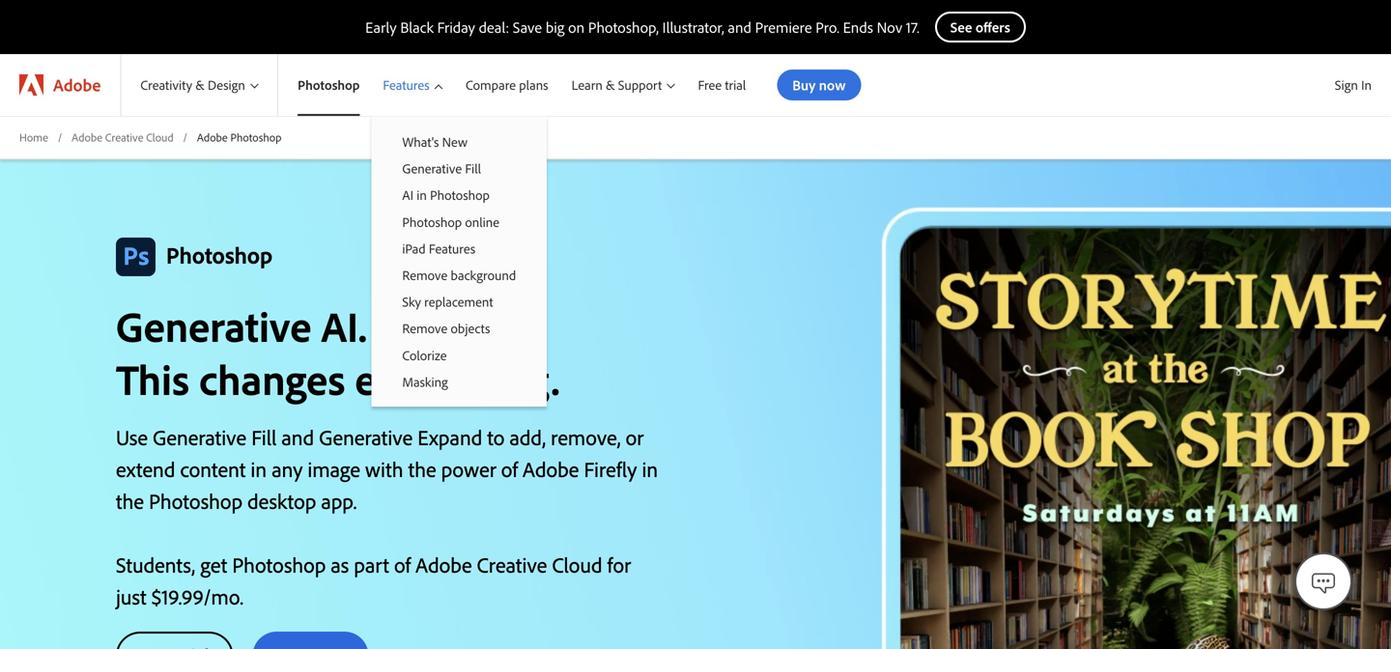 Task type: locate. For each thing, give the bounding box(es) containing it.
1 vertical spatial fill
[[251, 424, 277, 451]]

ipad
[[402, 240, 426, 257]]

adobe down creativity & design dropdown button
[[197, 130, 228, 144]]

features
[[383, 77, 430, 93], [429, 240, 476, 257]]

photoshop,
[[588, 17, 659, 37]]

to
[[487, 424, 505, 451]]

ends
[[843, 17, 874, 37]]

fill inside group
[[465, 160, 481, 177]]

or
[[626, 424, 644, 451]]

group containing what's new
[[371, 116, 547, 407]]

1 horizontal spatial of
[[501, 455, 518, 483]]

everything.
[[355, 352, 560, 406]]

& inside 'learn & support' dropdown button
[[606, 77, 615, 93]]

1 vertical spatial features
[[429, 240, 476, 257]]

fill
[[465, 160, 481, 177], [251, 424, 277, 451]]

0 horizontal spatial the
[[116, 487, 144, 514]]

and left the premiere
[[728, 17, 752, 37]]

remove up colorize
[[402, 320, 448, 337]]

&
[[195, 77, 205, 93], [606, 77, 615, 93]]

2 horizontal spatial in
[[642, 455, 658, 483]]

in
[[417, 187, 427, 204], [251, 455, 267, 483], [642, 455, 658, 483]]

1 & from the left
[[195, 77, 205, 93]]

of down to
[[501, 455, 518, 483]]

early
[[365, 17, 397, 37]]

& left design
[[195, 77, 205, 93]]

of right "part"
[[394, 551, 411, 578]]

ai in photoshop
[[402, 187, 490, 204]]

fill down what's new link
[[465, 160, 481, 177]]

creativity
[[141, 77, 192, 93]]

in right ai
[[417, 187, 427, 204]]

cloud
[[146, 130, 174, 144], [552, 551, 603, 578]]

0 horizontal spatial creative
[[105, 130, 144, 144]]

adobe creative cloud
[[72, 130, 174, 144]]

free trial link
[[687, 54, 758, 116]]

1 horizontal spatial the
[[408, 455, 436, 483]]

use generative fill and generative expand to add, remove, or extend content in any image with the power of adobe firefly in the photoshop desktop app.
[[116, 424, 658, 514]]

0 vertical spatial cloud
[[146, 130, 174, 144]]

1 horizontal spatial &
[[606, 77, 615, 93]]

creative inside students, get photoshop as part of adobe creative cloud for just $19.99/mo.
[[477, 551, 547, 578]]

0 horizontal spatial of
[[394, 551, 411, 578]]

the down extend
[[116, 487, 144, 514]]

compare plans link
[[454, 54, 560, 116]]

just
[[116, 583, 147, 610]]

of inside students, get photoshop as part of adobe creative cloud for just $19.99/mo.
[[394, 551, 411, 578]]

early black friday deal: save big on photoshop, illustrator, and premiere pro. ends nov 17.
[[365, 17, 920, 37]]

0 vertical spatial remove
[[402, 267, 448, 284]]

1 horizontal spatial creative
[[477, 551, 547, 578]]

1 vertical spatial the
[[116, 487, 144, 514]]

friday
[[437, 17, 475, 37]]

1 vertical spatial creative
[[477, 551, 547, 578]]

0 horizontal spatial cloud
[[146, 130, 174, 144]]

group
[[371, 116, 547, 407]]

0 vertical spatial fill
[[465, 160, 481, 177]]

what's new
[[402, 133, 468, 150]]

adobe photoshop
[[197, 130, 282, 144]]

home link
[[19, 130, 48, 146]]

cloud inside students, get photoshop as part of adobe creative cloud for just $19.99/mo.
[[552, 551, 603, 578]]

sign in
[[1335, 76, 1372, 93]]

creative
[[105, 130, 144, 144], [477, 551, 547, 578]]

sign
[[1335, 76, 1359, 93]]

students, get photoshop as part of adobe creative cloud for just $19.99/mo.
[[116, 551, 631, 610]]

1 vertical spatial and
[[282, 424, 314, 451]]

nov
[[877, 17, 903, 37]]

photoshop link
[[278, 54, 371, 116]]

creativity & design button
[[121, 54, 278, 116]]

the right with
[[408, 455, 436, 483]]

$19.99/mo.
[[151, 583, 244, 610]]

colorize link
[[371, 342, 547, 369]]

1 horizontal spatial in
[[417, 187, 427, 204]]

adobe right "part"
[[416, 551, 472, 578]]

compare
[[466, 77, 516, 93]]

fill up any
[[251, 424, 277, 451]]

with
[[365, 455, 404, 483]]

17.
[[906, 17, 920, 37]]

0 vertical spatial of
[[501, 455, 518, 483]]

what's
[[402, 133, 439, 150]]

in down or
[[642, 455, 658, 483]]

and
[[728, 17, 752, 37], [282, 424, 314, 451]]

1 vertical spatial remove
[[402, 320, 448, 337]]

1 remove from the top
[[402, 267, 448, 284]]

image
[[308, 455, 360, 483]]

adobe link
[[0, 54, 120, 116]]

masking link
[[371, 369, 547, 395]]

creativity & design
[[141, 77, 245, 93]]

in
[[1362, 76, 1372, 93]]

0 horizontal spatial fill
[[251, 424, 277, 451]]

& right learn
[[606, 77, 615, 93]]

2 & from the left
[[606, 77, 615, 93]]

0 horizontal spatial and
[[282, 424, 314, 451]]

new
[[442, 133, 468, 150]]

background
[[451, 267, 516, 284]]

plans
[[519, 77, 549, 93]]

objects
[[451, 320, 490, 337]]

generative
[[402, 160, 462, 177], [116, 299, 312, 353], [153, 424, 247, 451], [319, 424, 413, 451]]

adobe right home
[[72, 130, 102, 144]]

app.
[[321, 487, 357, 514]]

adobe
[[53, 74, 101, 96], [72, 130, 102, 144], [197, 130, 228, 144], [523, 455, 579, 483], [416, 551, 472, 578]]

0 vertical spatial creative
[[105, 130, 144, 144]]

and up any
[[282, 424, 314, 451]]

big
[[546, 17, 565, 37]]

changes
[[199, 352, 345, 406]]

ai in photoshop link
[[371, 182, 547, 209]]

adobe inside "use generative fill and generative expand to add, remove, or extend content in any image with the power of adobe firefly in the photoshop desktop app."
[[523, 455, 579, 483]]

use
[[116, 424, 148, 451]]

features down photoshop online
[[429, 240, 476, 257]]

0 vertical spatial and
[[728, 17, 752, 37]]

home
[[19, 130, 48, 144]]

features up the what's
[[383, 77, 430, 93]]

support
[[618, 77, 662, 93]]

remove down ipad
[[402, 267, 448, 284]]

1 vertical spatial of
[[394, 551, 411, 578]]

& inside creativity & design dropdown button
[[195, 77, 205, 93]]

0 vertical spatial features
[[383, 77, 430, 93]]

cloud down creativity
[[146, 130, 174, 144]]

1 horizontal spatial fill
[[465, 160, 481, 177]]

remove
[[402, 267, 448, 284], [402, 320, 448, 337]]

black
[[400, 17, 434, 37]]

in left any
[[251, 455, 267, 483]]

0 horizontal spatial &
[[195, 77, 205, 93]]

deal:
[[479, 17, 509, 37]]

adobe up adobe creative cloud
[[53, 74, 101, 96]]

1 vertical spatial cloud
[[552, 551, 603, 578]]

add,
[[510, 424, 546, 451]]

adobe down add,
[[523, 455, 579, 483]]

generative inside generative ai. this changes everything.
[[116, 299, 312, 353]]

2 remove from the top
[[402, 320, 448, 337]]

power
[[441, 455, 496, 483]]

1 horizontal spatial cloud
[[552, 551, 603, 578]]

cloud left for
[[552, 551, 603, 578]]

of
[[501, 455, 518, 483], [394, 551, 411, 578]]

free trial
[[698, 77, 746, 93]]



Task type: vqa. For each thing, say whether or not it's contained in the screenshot.
Help inside Help Center Troubleshooting and how-tos Enterprise Support Dedicated help for large organizations Adobe Support Community
no



Task type: describe. For each thing, give the bounding box(es) containing it.
sky
[[402, 293, 421, 310]]

premiere
[[755, 17, 812, 37]]

on
[[568, 17, 585, 37]]

remove background
[[402, 267, 516, 284]]

photoshop inside "use generative fill and generative expand to add, remove, or extend content in any image with the power of adobe firefly in the photoshop desktop app."
[[149, 487, 243, 514]]

sky replacement link
[[371, 289, 547, 315]]

features inside the ipad features link
[[429, 240, 476, 257]]

learn
[[572, 77, 603, 93]]

ipad features link
[[371, 235, 547, 262]]

content
[[180, 455, 246, 483]]

sky replacement
[[402, 293, 493, 310]]

adobe creative cloud link
[[72, 130, 174, 146]]

photoshop online link
[[371, 209, 547, 235]]

0 vertical spatial the
[[408, 455, 436, 483]]

get
[[200, 551, 227, 578]]

remove objects link
[[371, 315, 547, 342]]

expand
[[418, 424, 483, 451]]

adobe for adobe photoshop
[[197, 130, 228, 144]]

generative inside group
[[402, 160, 462, 177]]

1 horizontal spatial and
[[728, 17, 752, 37]]

photoshop online
[[402, 213, 500, 230]]

illustrator,
[[663, 17, 725, 37]]

desktop
[[248, 487, 316, 514]]

0 horizontal spatial in
[[251, 455, 267, 483]]

adobe for adobe creative cloud
[[72, 130, 102, 144]]

sign in button
[[1332, 69, 1376, 101]]

part
[[354, 551, 389, 578]]

of inside "use generative fill and generative expand to add, remove, or extend content in any image with the power of adobe firefly in the photoshop desktop app."
[[501, 455, 518, 483]]

students,
[[116, 551, 195, 578]]

creative inside adobe creative cloud link
[[105, 130, 144, 144]]

colorize
[[402, 347, 447, 364]]

& for learn
[[606, 77, 615, 93]]

features button
[[371, 54, 454, 116]]

online
[[465, 213, 500, 230]]

remove background link
[[371, 262, 547, 289]]

remove objects
[[402, 320, 490, 337]]

ai
[[402, 187, 414, 204]]

generative ai. this changes everything.
[[116, 299, 560, 406]]

adobe inside students, get photoshop as part of adobe creative cloud for just $19.99/mo.
[[416, 551, 472, 578]]

pro.
[[816, 17, 840, 37]]

fill inside "use generative fill and generative expand to add, remove, or extend content in any image with the power of adobe firefly in the photoshop desktop app."
[[251, 424, 277, 451]]

features inside features 'dropdown button'
[[383, 77, 430, 93]]

learn & support
[[572, 77, 662, 93]]

generative fill link
[[371, 155, 547, 182]]

masking
[[402, 373, 448, 390]]

free
[[698, 77, 722, 93]]

remove,
[[551, 424, 621, 451]]

ai.
[[321, 299, 367, 353]]

photoshop inside students, get photoshop as part of adobe creative cloud for just $19.99/mo.
[[232, 551, 326, 578]]

as
[[331, 551, 349, 578]]

what's new link
[[371, 129, 547, 155]]

replacement
[[424, 293, 493, 310]]

remove for remove background
[[402, 267, 448, 284]]

and inside "use generative fill and generative expand to add, remove, or extend content in any image with the power of adobe firefly in the photoshop desktop app."
[[282, 424, 314, 451]]

design
[[208, 77, 245, 93]]

generative fill
[[402, 160, 481, 177]]

ipad features
[[402, 240, 476, 257]]

learn & support button
[[560, 54, 687, 116]]

save
[[513, 17, 542, 37]]

firefly
[[584, 455, 637, 483]]

this
[[116, 352, 189, 406]]

adobe for adobe
[[53, 74, 101, 96]]

compare plans
[[466, 77, 549, 93]]

remove for remove objects
[[402, 320, 448, 337]]

extend
[[116, 455, 175, 483]]

trial
[[725, 77, 746, 93]]

& for creativity
[[195, 77, 205, 93]]

any
[[272, 455, 303, 483]]

for
[[608, 551, 631, 578]]



